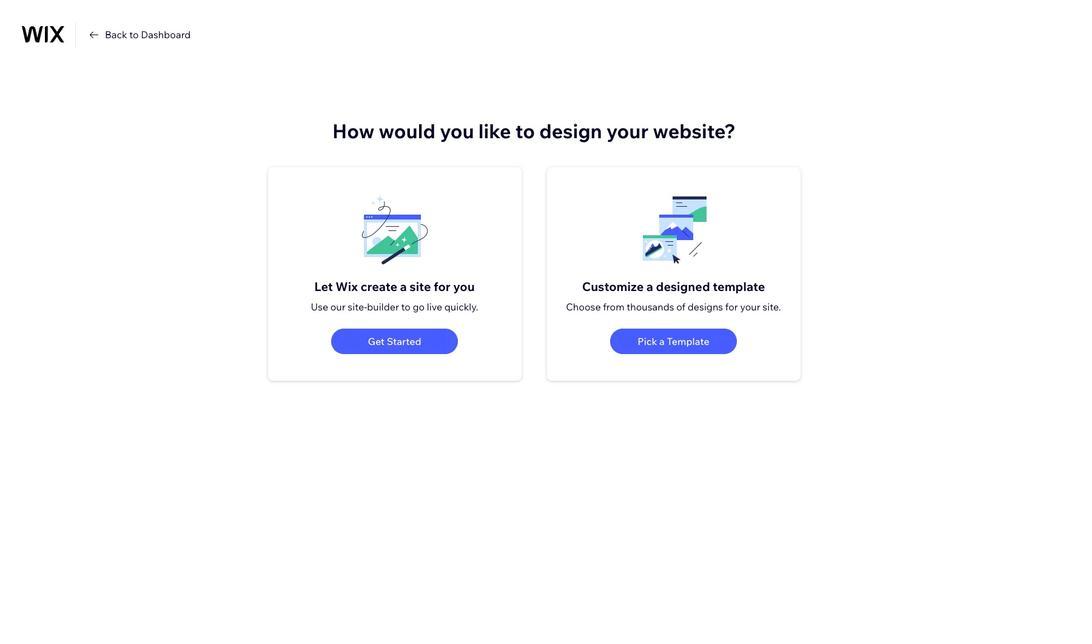 Task type: locate. For each thing, give the bounding box(es) containing it.
to right back
[[129, 29, 139, 41]]

to
[[129, 29, 139, 41], [516, 119, 535, 143], [401, 301, 411, 313]]

your
[[607, 119, 649, 143], [741, 301, 761, 313]]

0 horizontal spatial to
[[129, 29, 139, 41]]

for down template
[[726, 301, 738, 313]]

to left go
[[401, 301, 411, 313]]

your for site.
[[741, 301, 761, 313]]

you up quickly.
[[454, 279, 475, 294]]

pick a template button
[[611, 329, 737, 354]]

a for pick
[[660, 336, 665, 348]]

1 horizontal spatial your
[[741, 301, 761, 313]]

quickly.
[[445, 301, 479, 313]]

pick a template
[[638, 336, 710, 348]]

our
[[331, 301, 346, 313]]

site
[[410, 279, 431, 294]]

use
[[311, 301, 328, 313]]

for up live
[[434, 279, 451, 294]]

a left site
[[400, 279, 407, 294]]

of
[[677, 301, 686, 313]]

let
[[315, 279, 333, 294]]

thousands
[[627, 301, 675, 313]]

like
[[479, 119, 511, 143]]

choose
[[566, 301, 601, 313]]

0 vertical spatial your
[[607, 119, 649, 143]]

create
[[361, 279, 398, 294]]

design
[[540, 119, 603, 143]]

1 vertical spatial to
[[516, 119, 535, 143]]

0 vertical spatial for
[[434, 279, 451, 294]]

for
[[434, 279, 451, 294], [726, 301, 738, 313]]

1 vertical spatial your
[[741, 301, 761, 313]]

how would you like to design your website?
[[333, 119, 736, 143]]

a inside button
[[660, 336, 665, 348]]

let wix create a site for you
[[315, 279, 475, 294]]

pick
[[638, 336, 658, 348]]

2 vertical spatial to
[[401, 301, 411, 313]]

your right design
[[607, 119, 649, 143]]

your left site. on the top
[[741, 301, 761, 313]]

to inside button
[[129, 29, 139, 41]]

get
[[368, 336, 385, 348]]

customize a designed template
[[582, 279, 765, 294]]

site.
[[763, 301, 781, 313]]

you
[[440, 119, 474, 143], [454, 279, 475, 294]]

a right the pick
[[660, 336, 665, 348]]

your for website?
[[607, 119, 649, 143]]

wix
[[336, 279, 358, 294]]

1 horizontal spatial for
[[726, 301, 738, 313]]

you left like at the top of the page
[[440, 119, 474, 143]]

designed
[[656, 279, 711, 294]]

0 horizontal spatial for
[[434, 279, 451, 294]]

a up thousands
[[647, 279, 654, 294]]

template
[[667, 336, 710, 348]]

to right like at the top of the page
[[516, 119, 535, 143]]

get started button
[[331, 329, 458, 354]]

1 horizontal spatial to
[[401, 301, 411, 313]]

to for how would you like to design your website?
[[516, 119, 535, 143]]

0 vertical spatial to
[[129, 29, 139, 41]]

a
[[400, 279, 407, 294], [647, 279, 654, 294], [660, 336, 665, 348]]

0 horizontal spatial a
[[400, 279, 407, 294]]

1 horizontal spatial a
[[647, 279, 654, 294]]

2 horizontal spatial a
[[660, 336, 665, 348]]

1 vertical spatial for
[[726, 301, 738, 313]]

for for designs
[[726, 301, 738, 313]]

2 horizontal spatial to
[[516, 119, 535, 143]]

0 horizontal spatial your
[[607, 119, 649, 143]]

0 vertical spatial you
[[440, 119, 474, 143]]



Task type: vqa. For each thing, say whether or not it's contained in the screenshot.
"Pick a Template"
yes



Task type: describe. For each thing, give the bounding box(es) containing it.
how
[[333, 119, 375, 143]]

dashboard
[[141, 29, 191, 41]]

1 vertical spatial you
[[454, 279, 475, 294]]

use our site-builder to go live quickly.
[[311, 301, 479, 313]]

website?
[[653, 119, 736, 143]]

for for site
[[434, 279, 451, 294]]

to for use our site-builder to go live quickly.
[[401, 301, 411, 313]]

back to dashboard
[[105, 29, 191, 41]]

would
[[379, 119, 436, 143]]

customize
[[582, 279, 644, 294]]

started
[[387, 336, 422, 348]]

get started
[[368, 336, 422, 348]]

designs
[[688, 301, 724, 313]]

a for customize
[[647, 279, 654, 294]]

back to dashboard button
[[87, 27, 191, 42]]

back
[[105, 29, 127, 41]]

builder
[[367, 301, 399, 313]]

live
[[427, 301, 443, 313]]

go
[[413, 301, 425, 313]]

template
[[713, 279, 765, 294]]

site-
[[348, 301, 367, 313]]

choose from thousands of designs for your site.
[[566, 301, 781, 313]]

from
[[603, 301, 625, 313]]



